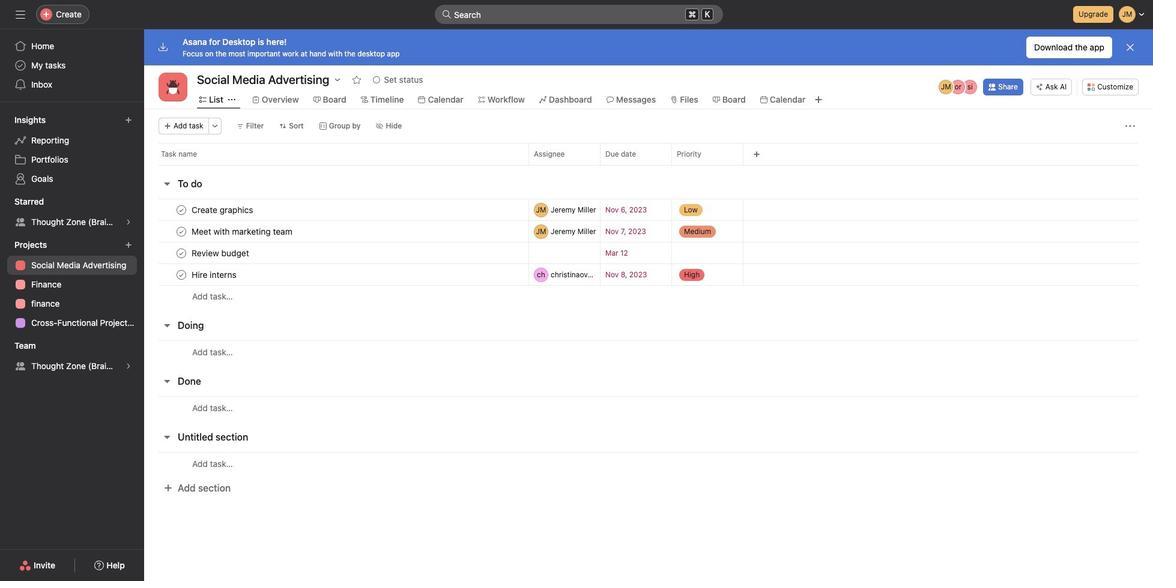 Task type: locate. For each thing, give the bounding box(es) containing it.
collapse task list for this group image
[[162, 321, 172, 330], [162, 377, 172, 386], [162, 433, 172, 442]]

1 task name text field from the top
[[189, 204, 257, 216]]

task name text field for mark complete checkbox in the review budget cell
[[189, 247, 253, 259]]

2 mark complete image from the top
[[174, 268, 189, 282]]

mark complete checkbox inside meet with marketing team cell
[[174, 224, 189, 239]]

1 vertical spatial task name text field
[[189, 269, 240, 281]]

mark complete checkbox for review budget cell
[[174, 246, 189, 260]]

task name text field inside create graphics cell
[[189, 204, 257, 216]]

tab actions image
[[228, 96, 235, 103]]

0 vertical spatial mark complete image
[[174, 203, 189, 217]]

mark complete image inside review budget cell
[[174, 246, 189, 260]]

starred element
[[0, 191, 144, 234]]

task name text field inside hire interns cell
[[189, 269, 240, 281]]

1 vertical spatial mark complete image
[[174, 224, 189, 239]]

Task name text field
[[189, 204, 257, 216], [189, 247, 253, 259]]

row
[[144, 143, 1154, 165], [159, 165, 1139, 166], [144, 199, 1154, 221], [144, 221, 1154, 243], [144, 242, 1154, 264], [144, 264, 1154, 286], [144, 285, 1154, 308], [144, 341, 1154, 364], [144, 397, 1154, 419], [144, 452, 1154, 475]]

more actions image
[[211, 123, 219, 130]]

1 vertical spatial mark complete checkbox
[[174, 268, 189, 282]]

global element
[[0, 29, 144, 102]]

Mark complete checkbox
[[174, 224, 189, 239], [174, 268, 189, 282]]

2 mark complete checkbox from the top
[[174, 246, 189, 260]]

Search tasks, projects, and more text field
[[435, 5, 723, 24]]

mark complete checkbox for task name text field in the hire interns cell
[[174, 268, 189, 282]]

1 task name text field from the top
[[189, 226, 296, 238]]

0 vertical spatial collapse task list for this group image
[[162, 321, 172, 330]]

create graphics cell
[[144, 199, 529, 221]]

0 vertical spatial mark complete checkbox
[[174, 224, 189, 239]]

2 task name text field from the top
[[189, 269, 240, 281]]

2 mark complete checkbox from the top
[[174, 268, 189, 282]]

bug image
[[166, 80, 180, 94]]

1 mark complete checkbox from the top
[[174, 203, 189, 217]]

mark complete image for create graphics cell
[[174, 203, 189, 217]]

more actions image
[[1126, 121, 1136, 131]]

1 vertical spatial mark complete checkbox
[[174, 246, 189, 260]]

mark complete image inside meet with marketing team cell
[[174, 224, 189, 239]]

None field
[[435, 5, 723, 24]]

Task name text field
[[189, 226, 296, 238], [189, 269, 240, 281]]

0 vertical spatial mark complete checkbox
[[174, 203, 189, 217]]

1 mark complete image from the top
[[174, 203, 189, 217]]

2 mark complete image from the top
[[174, 224, 189, 239]]

1 vertical spatial collapse task list for this group image
[[162, 377, 172, 386]]

1 collapse task list for this group image from the top
[[162, 321, 172, 330]]

mark complete image for hire interns cell
[[174, 268, 189, 282]]

2 collapse task list for this group image from the top
[[162, 377, 172, 386]]

1 vertical spatial mark complete image
[[174, 268, 189, 282]]

2 vertical spatial collapse task list for this group image
[[162, 433, 172, 442]]

mark complete checkbox inside hire interns cell
[[174, 268, 189, 282]]

0 vertical spatial task name text field
[[189, 226, 296, 238]]

2 task name text field from the top
[[189, 247, 253, 259]]

0 vertical spatial mark complete image
[[174, 246, 189, 260]]

0 vertical spatial task name text field
[[189, 204, 257, 216]]

task name text field for hire interns cell
[[189, 269, 240, 281]]

mark complete checkbox for create graphics cell
[[174, 203, 189, 217]]

mark complete checkbox inside create graphics cell
[[174, 203, 189, 217]]

Mark complete checkbox
[[174, 203, 189, 217], [174, 246, 189, 260]]

see details, thought zone (brainstorm space) image
[[125, 363, 132, 370]]

task name text field inside meet with marketing team cell
[[189, 226, 296, 238]]

1 mark complete checkbox from the top
[[174, 224, 189, 239]]

task name text field inside review budget cell
[[189, 247, 253, 259]]

priority field for review budget cell
[[672, 242, 744, 264]]

task name text field for mark complete checkbox in create graphics cell
[[189, 204, 257, 216]]

mark complete image
[[174, 203, 189, 217], [174, 224, 189, 239]]

1 vertical spatial task name text field
[[189, 247, 253, 259]]

mark complete checkbox inside review budget cell
[[174, 246, 189, 260]]

mark complete image inside create graphics cell
[[174, 203, 189, 217]]

1 mark complete image from the top
[[174, 246, 189, 260]]

mark complete image
[[174, 246, 189, 260], [174, 268, 189, 282]]

mark complete image inside hire interns cell
[[174, 268, 189, 282]]



Task type: describe. For each thing, give the bounding box(es) containing it.
new insights image
[[125, 117, 132, 124]]

priority field for hire interns cell
[[672, 264, 744, 286]]

hire interns cell
[[144, 264, 529, 286]]

teams element
[[0, 335, 144, 379]]

task name text field for meet with marketing team cell
[[189, 226, 296, 238]]

collapse task list for this group image
[[162, 179, 172, 189]]

prominent image
[[442, 10, 452, 19]]

add to starred image
[[352, 75, 362, 85]]

review budget cell
[[144, 242, 529, 264]]

mark complete checkbox for task name text field inside the meet with marketing team cell
[[174, 224, 189, 239]]

priority field for meet with marketing team cell
[[672, 221, 744, 243]]

priority field for create graphics cell
[[672, 199, 744, 221]]

header to do tree grid
[[144, 199, 1154, 308]]

mark complete image for review budget cell
[[174, 246, 189, 260]]

dismiss image
[[1126, 43, 1136, 52]]

new project or portfolio image
[[125, 242, 132, 249]]

insights element
[[0, 109, 144, 191]]

3 collapse task list for this group image from the top
[[162, 433, 172, 442]]

projects element
[[0, 234, 144, 335]]

see details, thought zone (brainstorm space) image
[[125, 219, 132, 226]]

mark complete image for meet with marketing team cell
[[174, 224, 189, 239]]

hide sidebar image
[[16, 10, 25, 19]]

meet with marketing team cell
[[144, 221, 529, 243]]



Task type: vqa. For each thing, say whether or not it's contained in the screenshot.
Task name text field corresponding to Mark complete image within Create graphics cell
yes



